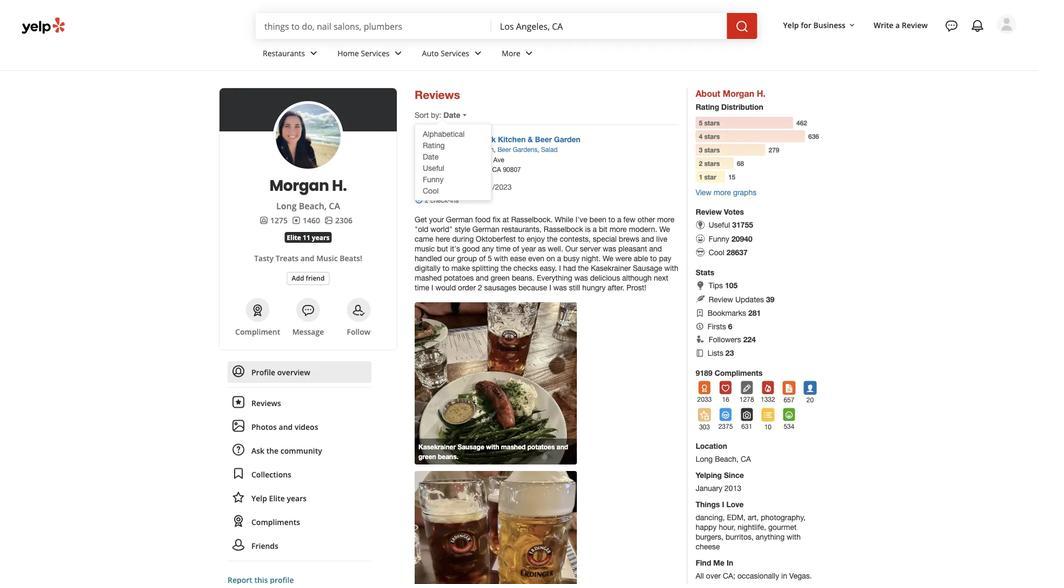 Task type: vqa. For each thing, say whether or not it's contained in the screenshot.
Rasselbock within Rasselbock Kitchen & Beer Garden German , Beer Gardens , Salad 4020 Atlantic Ave Long Beach, CA 90807
yes



Task type: describe. For each thing, give the bounding box(es) containing it.
sausages
[[484, 283, 517, 292]]

2013
[[725, 484, 742, 493]]

1 horizontal spatial rating
[[696, 103, 720, 111]]

2 inside get your german food fix at rasselbock. while i've been to a few other more "old world" style german restaurants, rasselbock is a bit more modern. we came here during oktoberfest to enjoy the contests, special brews and live music but it's good any time of year as well. our server was pleasant and handled our group of 5 with ease even on a busy night. we were able to pay digitally to make splitting the checks easy. i had the kasekrainer sausage with mashed potatoes and green beans. everything was delicious although next time i would order 2 sausages because i was still hungry after. prost!
[[478, 283, 482, 292]]

1 vertical spatial elite
[[269, 493, 285, 503]]

compliment image
[[251, 304, 264, 317]]

2 , from the left
[[538, 146, 540, 153]]

gourmet
[[769, 523, 797, 532]]

1278
[[740, 396, 754, 403]]

kasekrainer sausage with mashed potatoes and green beans.
[[419, 443, 568, 460]]

3 stars
[[699, 146, 720, 154]]

message
[[292, 326, 324, 337]]

treats
[[276, 253, 299, 263]]

yelp for yelp elite years
[[252, 493, 267, 503]]

view
[[696, 188, 712, 197]]

10
[[765, 423, 772, 431]]

notifications image
[[972, 19, 985, 32]]

music
[[415, 244, 435, 253]]

0 horizontal spatial beer
[[498, 146, 511, 153]]

location long beach, ca
[[696, 442, 751, 464]]

restaurants
[[263, 48, 305, 58]]

still
[[569, 283, 581, 292]]

0 vertical spatial more
[[714, 188, 731, 197]]

style
[[455, 225, 471, 234]]

16 review v2 image
[[292, 216, 301, 225]]

24 friends v2 image
[[232, 539, 245, 552]]

24 review v2 image
[[232, 396, 245, 409]]

24 chevron down v2 image for more
[[523, 47, 536, 60]]

message image
[[302, 304, 315, 317]]

followers 224
[[709, 335, 756, 344]]

mashed inside get your german food fix at rasselbock. while i've been to a few other more "old world" style german restaurants, rasselbock is a bit more modern. we came here during oktoberfest to enjoy the contests, special brews and live music but it's good any time of year as well. our server was pleasant and handled our group of 5 with ease even on a busy night. we were able to pay digitally to make splitting the checks easy. i had the kasekrainer sausage with mashed potatoes and green beans. everything was delicious although next time i would order 2 sausages because i was still hungry after. prost!
[[415, 273, 442, 282]]

busy
[[564, 254, 580, 263]]

534
[[784, 423, 795, 430]]

i down everything
[[550, 283, 552, 292]]

german inside the rasselbock kitchen & beer garden german , beer gardens , salad 4020 atlantic ave long beach, ca 90807
[[471, 146, 494, 153]]

Find text field
[[265, 20, 483, 32]]

1 horizontal spatial morgan
[[723, 88, 755, 98]]

came
[[415, 234, 434, 243]]

beans. inside the kasekrainer sausage with mashed potatoes and green beans.
[[438, 453, 459, 460]]

review votes
[[696, 207, 744, 216]]

0 horizontal spatial we
[[603, 254, 614, 263]]

potatoes inside the kasekrainer sausage with mashed potatoes and green beans.
[[528, 443, 555, 451]]

24 collections v2 image
[[232, 467, 245, 480]]

menu containing profile overview
[[228, 361, 372, 561]]

even
[[529, 254, 545, 263]]

bob b. image
[[997, 15, 1017, 34]]

1 horizontal spatial reviews
[[415, 88, 460, 101]]

sausage inside get your german food fix at rasselbock. while i've been to a few other more "old world" style german restaurants, rasselbock is a bit more modern. we came here during oktoberfest to enjoy the contests, special brews and live music but it's good any time of year as well. our server was pleasant and handled our group of 5 with ease even on a busy night. we were able to pay digitally to make splitting the checks easy. i had the kasekrainer sausage with mashed potatoes and green beans. everything was delicious although next time i would order 2 sausages because i was still hungry after. prost!
[[633, 264, 663, 273]]

Near text field
[[500, 20, 719, 32]]

home services link
[[329, 39, 414, 70]]

at
[[503, 215, 509, 224]]

a right is
[[593, 225, 597, 234]]

services for home services
[[361, 48, 390, 58]]

years for elite 11 years
[[312, 233, 330, 242]]

order
[[458, 283, 476, 292]]

with inside the kasekrainer sausage with mashed potatoes and green beans.
[[486, 443, 499, 451]]

happy
[[696, 523, 717, 532]]

20
[[807, 396, 814, 404]]

5.0 star rating image
[[415, 182, 470, 191]]

photography,
[[761, 513, 806, 522]]

462
[[797, 119, 808, 127]]

24 chevron down v2 image for restaurants
[[307, 47, 320, 60]]

by:
[[431, 111, 442, 120]]

657
[[784, 396, 795, 404]]

a left few
[[618, 215, 622, 224]]

2 vertical spatial more
[[610, 225, 627, 234]]

salad
[[541, 146, 558, 153]]

review for review updates 39
[[709, 295, 734, 304]]

none field near
[[500, 20, 719, 32]]

photos and videos
[[252, 422, 318, 432]]

beans. inside get your german food fix at rasselbock. while i've been to a few other more "old world" style german restaurants, rasselbock is a bit more modern. we came here during oktoberfest to enjoy the contests, special brews and live music but it's good any time of year as well. our server was pleasant and handled our group of 5 with ease even on a busy night. we were able to pay digitally to make splitting the checks easy. i had the kasekrainer sausage with mashed potatoes and green beans. everything was delicious although next time i would order 2 sausages because i was still hungry after. prost!
[[512, 273, 535, 282]]

followers
[[709, 335, 742, 344]]

ca inside the rasselbock kitchen & beer garden german , beer gardens , salad 4020 atlantic ave long beach, ca 90807
[[492, 166, 501, 173]]

graphs
[[733, 188, 757, 197]]

beach, inside morgan h. long beach, ca
[[299, 200, 327, 212]]

group
[[457, 254, 477, 263]]

68
[[737, 160, 744, 167]]

0 vertical spatial beer
[[535, 135, 552, 144]]

profile overview link
[[228, 361, 372, 383]]

0 horizontal spatial of
[[479, 254, 486, 263]]

for
[[801, 20, 812, 30]]

631
[[742, 423, 753, 430]]

1 vertical spatial time
[[415, 283, 429, 292]]

stars for 4 stars
[[705, 133, 720, 140]]

write
[[874, 20, 894, 30]]

home
[[338, 48, 359, 58]]

vegas.
[[790, 572, 812, 580]]

1 horizontal spatial compliments
[[715, 368, 763, 377]]

morgan inside morgan h. long beach, ca
[[270, 175, 329, 196]]

to down restaurants,
[[518, 234, 525, 243]]

2 vertical spatial was
[[554, 283, 567, 292]]

i left would
[[432, 283, 434, 292]]

rasselbock kitchen & beer garden image
[[415, 135, 447, 167]]

lists
[[708, 349, 724, 358]]

0 vertical spatial of
[[513, 244, 520, 253]]

photo of rasselbock kitchen & beer garden - long beach, ca, united states. kasekrainer sausage with mashed potatoes and green beans. image
[[415, 302, 577, 465]]

reviews element
[[292, 215, 320, 226]]

business
[[814, 20, 846, 30]]

4020
[[454, 156, 468, 163]]

community
[[281, 445, 322, 456]]

2 vertical spatial german
[[473, 225, 500, 234]]

105
[[725, 281, 738, 290]]

votes
[[724, 207, 744, 216]]

music
[[317, 253, 338, 263]]

as
[[538, 244, 546, 253]]

good
[[462, 244, 480, 253]]

because
[[519, 283, 547, 292]]

write a review
[[874, 20, 928, 30]]

23
[[726, 349, 734, 358]]

view more graphs link
[[696, 188, 757, 197]]

yelp for business
[[784, 20, 846, 30]]

photos element
[[325, 215, 353, 226]]

friends element
[[260, 215, 288, 226]]

get
[[415, 215, 427, 224]]

fix
[[493, 215, 501, 224]]

24 questions v2 image
[[232, 443, 245, 456]]

1 vertical spatial funny
[[709, 234, 730, 243]]

2375
[[719, 423, 733, 430]]

4 stars
[[699, 133, 720, 140]]

5 stars
[[699, 119, 720, 127]]

ca inside location long beach, ca
[[741, 455, 751, 464]]

potatoes inside get your german food fix at rasselbock. while i've been to a few other more "old world" style german restaurants, rasselbock is a bit more modern. we came here during oktoberfest to enjoy the contests, special brews and live music but it's good any time of year as well. our server was pleasant and handled our group of 5 with ease even on a busy night. we were able to pay digitally to make splitting the checks easy. i had the kasekrainer sausage with mashed potatoes and green beans. everything was delicious although next time i would order 2 sausages because i was still hungry after. prost!
[[444, 273, 474, 282]]

january
[[696, 484, 723, 493]]

i've
[[576, 215, 588, 224]]

green inside the kasekrainer sausage with mashed potatoes and green beans.
[[419, 453, 436, 460]]

long inside the rasselbock kitchen & beer garden german , beer gardens , salad 4020 atlantic ave long beach, ca 90807
[[454, 166, 469, 173]]

i left had
[[559, 264, 561, 273]]

16 chevron down v2 image
[[848, 21, 857, 30]]

since
[[724, 471, 744, 480]]

follow
[[347, 326, 371, 337]]

1 horizontal spatial cool
[[709, 248, 725, 257]]

1 horizontal spatial was
[[575, 273, 588, 282]]

1 vertical spatial german
[[446, 215, 473, 224]]

garden
[[554, 135, 581, 144]]

none field find
[[265, 20, 483, 32]]

1 vertical spatial reviews
[[252, 398, 281, 408]]

here
[[436, 234, 450, 243]]

279
[[769, 146, 780, 154]]

ca inside morgan h. long beach, ca
[[329, 200, 340, 212]]

rasselbock kitchen & beer garden link
[[454, 135, 581, 144]]

love
[[727, 500, 744, 509]]

pay
[[659, 254, 672, 263]]

2 for 2 stars
[[699, 160, 703, 167]]

your
[[429, 215, 444, 224]]

date for rating
[[423, 152, 439, 161]]

but
[[437, 244, 448, 253]]

the down 'ease'
[[501, 264, 512, 273]]

restaurants link
[[254, 39, 329, 70]]

other
[[638, 215, 655, 224]]

gardens
[[513, 146, 538, 153]]

reviews link
[[228, 392, 372, 414]]

messages image
[[946, 19, 959, 32]]

i inside things i love dancing, edm, art, photography, happy hour, nightlife, gourmet burgers, burritos, anything with cheese
[[722, 500, 725, 509]]

stars for 5 stars
[[705, 119, 720, 127]]

star
[[705, 173, 717, 181]]

16 photos v2 image
[[325, 216, 333, 225]]



Task type: locate. For each thing, give the bounding box(es) containing it.
profile overview menu item
[[228, 361, 372, 388]]

1 vertical spatial compliments
[[252, 517, 300, 527]]

24 chevron down v2 image left auto
[[392, 47, 405, 60]]

stars right 3
[[705, 146, 720, 154]]

0 vertical spatial h.
[[757, 88, 766, 98]]

1 24 chevron down v2 image from the left
[[472, 47, 485, 60]]

get your german food fix at rasselbock. while i've been to a few other more "old world" style german restaurants, rasselbock is a bit more modern. we came here during oktoberfest to enjoy the contests, special brews and live music but it's good any time of year as well. our server was pleasant and handled our group of 5 with ease even on a busy night. we were able to pay digitally to make splitting the checks easy. i had the kasekrainer sausage with mashed potatoes and green beans. everything was delicious although next time i would order 2 sausages because i was still hungry after. prost!
[[415, 215, 679, 292]]

friends link
[[228, 535, 372, 557]]

1 vertical spatial ca
[[329, 200, 340, 212]]

0 vertical spatial was
[[603, 244, 617, 253]]

more up brews in the top right of the page
[[610, 225, 627, 234]]

24 chevron down v2 image inside home services link
[[392, 47, 405, 60]]

review right write
[[902, 20, 928, 30]]

yelp
[[784, 20, 799, 30], [252, 493, 267, 503]]

cool link
[[415, 185, 491, 196]]

2 horizontal spatial ca
[[741, 455, 751, 464]]

german up atlantic
[[471, 146, 494, 153]]

over
[[706, 572, 721, 580]]

0 horizontal spatial 24 chevron down v2 image
[[472, 47, 485, 60]]

2
[[699, 160, 703, 167], [425, 196, 429, 204], [478, 283, 482, 292]]

0 vertical spatial funny
[[423, 175, 444, 184]]

24 chevron down v2 image inside more link
[[523, 47, 536, 60]]

useful inside alphabetical rating date useful funny cool
[[423, 163, 444, 172]]

on
[[547, 254, 555, 263]]

24 compliment v2 image
[[232, 515, 245, 528]]

24 photos v2 image
[[232, 420, 245, 433]]

2 services from the left
[[441, 48, 470, 58]]

stars for 2 stars
[[705, 160, 720, 167]]

beer gardens link
[[498, 146, 538, 153]]

of
[[513, 244, 520, 253], [479, 254, 486, 263]]

years right 11
[[312, 233, 330, 242]]

year
[[522, 244, 536, 253]]

0 horizontal spatial useful
[[423, 163, 444, 172]]

ask the community
[[252, 445, 322, 456]]

1 horizontal spatial ca
[[492, 166, 501, 173]]

ask
[[252, 445, 265, 456]]

of up splitting
[[479, 254, 486, 263]]

make
[[452, 264, 470, 273]]

find me in all over ca; occasionally in vegas.
[[696, 559, 812, 580]]

menu containing alphabetical
[[415, 128, 491, 196]]

ease
[[510, 254, 526, 263]]

useful link
[[415, 162, 491, 174]]

0 horizontal spatial cool
[[423, 186, 439, 195]]

date right by:
[[444, 111, 461, 120]]

rasselbock down while
[[544, 225, 583, 234]]

2 vertical spatial review
[[709, 295, 734, 304]]

h. up distribution
[[757, 88, 766, 98]]

24 chevron down v2 image
[[472, 47, 485, 60], [523, 47, 536, 60]]

sort by: date
[[415, 111, 461, 120]]

24 chevron down v2 image right "more"
[[523, 47, 536, 60]]

checks
[[514, 264, 538, 273]]

1 horizontal spatial sausage
[[633, 264, 663, 273]]

0 horizontal spatial none field
[[265, 20, 483, 32]]

time down oktoberfest
[[496, 244, 511, 253]]

1 horizontal spatial mashed
[[501, 443, 526, 451]]

useful up 5.0 star rating image
[[423, 163, 444, 172]]

1 vertical spatial useful
[[709, 220, 730, 229]]

1 horizontal spatial none field
[[500, 20, 719, 32]]

beer up ave
[[498, 146, 511, 153]]

1 horizontal spatial yelp
[[784, 20, 799, 30]]

our
[[566, 244, 578, 253]]

0 vertical spatial useful
[[423, 163, 444, 172]]

alphabetical link
[[415, 128, 491, 140]]

0 vertical spatial 5
[[699, 119, 703, 127]]

a right write
[[896, 20, 900, 30]]

none field up home services link
[[265, 20, 483, 32]]

0 horizontal spatial h.
[[332, 175, 347, 196]]

burgers,
[[696, 533, 724, 542]]

24 star v2 image
[[232, 491, 245, 504]]

user actions element
[[775, 14, 1032, 80]]

1 vertical spatial beach,
[[299, 200, 327, 212]]

beach, inside location long beach, ca
[[715, 455, 739, 464]]

16 friends v2 image
[[260, 216, 268, 225]]

11
[[303, 233, 310, 242]]

2 horizontal spatial more
[[714, 188, 731, 197]]

few
[[624, 215, 636, 224]]

reviews up photos at the left
[[252, 398, 281, 408]]

elite left 11
[[287, 233, 301, 242]]

long up 1275
[[276, 200, 297, 212]]

ca up the photos "element"
[[329, 200, 340, 212]]

yelp elite years
[[252, 493, 307, 503]]

lists 23
[[708, 349, 734, 358]]

easy.
[[540, 264, 557, 273]]

home services
[[338, 48, 390, 58]]

1275
[[270, 215, 288, 225]]

services right auto
[[441, 48, 470, 58]]

beach,
[[470, 166, 491, 173], [299, 200, 327, 212], [715, 455, 739, 464]]

with
[[494, 254, 508, 263], [665, 264, 679, 273], [486, 443, 499, 451], [787, 533, 801, 542]]

compliments down yelp elite years
[[252, 517, 300, 527]]

beer up salad
[[535, 135, 552, 144]]

1 horizontal spatial time
[[496, 244, 511, 253]]

2 check-ins
[[425, 196, 459, 204]]

1332
[[761, 396, 776, 403]]

compliments down 23
[[715, 368, 763, 377]]

more
[[502, 48, 521, 58]]

funny up check-
[[423, 175, 444, 184]]

0 vertical spatial date
[[444, 111, 461, 120]]

303
[[700, 423, 710, 431]]

1 vertical spatial yelp
[[252, 493, 267, 503]]

follow image
[[352, 304, 365, 317]]

1 stars from the top
[[705, 119, 720, 127]]

a right on
[[557, 254, 561, 263]]

enjoy
[[527, 234, 545, 243]]

ca
[[492, 166, 501, 173], [329, 200, 340, 212], [741, 455, 751, 464]]

the down night.
[[578, 264, 589, 273]]

add
[[292, 274, 304, 283]]

was
[[603, 244, 617, 253], [575, 273, 588, 282], [554, 283, 567, 292]]

rasselbock inside the rasselbock kitchen & beer garden german , beer gardens , salad 4020 atlantic ave long beach, ca 90807
[[454, 135, 496, 144]]

1 vertical spatial sausage
[[458, 443, 485, 451]]

"old
[[415, 225, 429, 234]]

with inside things i love dancing, edm, art, photography, happy hour, nightlife, gourmet burgers, burritos, anything with cheese
[[787, 533, 801, 542]]

0 horizontal spatial beach,
[[299, 200, 327, 212]]

useful down review votes
[[709, 220, 730, 229]]

2 none field from the left
[[500, 20, 719, 32]]

24 chevron down v2 image right auto services
[[472, 47, 485, 60]]

1 horizontal spatial potatoes
[[528, 443, 555, 451]]

24 chevron down v2 image inside restaurants link
[[307, 47, 320, 60]]

2033
[[698, 396, 712, 403]]

videos
[[295, 422, 318, 432]]

90807
[[503, 166, 521, 173]]

our
[[444, 254, 455, 263]]

menu
[[415, 128, 491, 196], [228, 361, 372, 561]]

tasty treats and music beats!
[[254, 253, 362, 263]]

review updates 39
[[709, 295, 775, 304]]

1 vertical spatial date
[[423, 152, 439, 161]]

services for auto services
[[441, 48, 470, 58]]

rasselbock inside get your german food fix at rasselbock. while i've been to a few other more "old world" style german restaurants, rasselbock is a bit more modern. we came here during oktoberfest to enjoy the contests, special brews and live music but it's good any time of year as well. our server was pleasant and handled our group of 5 with ease even on a busy night. we were able to pay digitally to make splitting the checks easy. i had the kasekrainer sausage with mashed potatoes and green beans. everything was delicious although next time i would order 2 sausages because i was still hungry after. prost!
[[544, 225, 583, 234]]

rasselbock up german link
[[454, 135, 496, 144]]

rasselbock kitchen & beer garden german , beer gardens , salad 4020 atlantic ave long beach, ca 90807
[[454, 135, 581, 173]]

2 for 2 check-ins
[[425, 196, 429, 204]]

of up 'ease'
[[513, 244, 520, 253]]

1 vertical spatial was
[[575, 273, 588, 282]]

rating down alphabetical
[[423, 141, 445, 150]]

3 stars from the top
[[705, 146, 720, 154]]

1 vertical spatial more
[[658, 215, 675, 224]]

yelp for yelp for business
[[784, 20, 799, 30]]

1 vertical spatial years
[[287, 493, 307, 503]]

long down location
[[696, 455, 713, 464]]

1 horizontal spatial 24 chevron down v2 image
[[523, 47, 536, 60]]

1 vertical spatial 5
[[488, 254, 492, 263]]

0 horizontal spatial ,
[[494, 146, 496, 153]]

2 right order
[[478, 283, 482, 292]]

photo of rasselbock kitchen & beer garden - long beach, ca, united states. oktoberfest beers. image
[[415, 471, 577, 584]]

green inside get your german food fix at rasselbock. while i've been to a few other more "old world" style german restaurants, rasselbock is a bit more modern. we came here during oktoberfest to enjoy the contests, special brews and live music but it's good any time of year as well. our server was pleasant and handled our group of 5 with ease even on a busy night. we were able to pay digitally to make splitting the checks easy. i had the kasekrainer sausage with mashed potatoes and green beans. everything was delicious although next time i would order 2 sausages because i was still hungry after. prost!
[[491, 273, 510, 282]]

None field
[[265, 20, 483, 32], [500, 20, 719, 32]]

0 vertical spatial we
[[660, 225, 670, 234]]

2 vertical spatial beach,
[[715, 455, 739, 464]]

rating down about
[[696, 103, 720, 111]]

mashed inside the kasekrainer sausage with mashed potatoes and green beans.
[[501, 443, 526, 451]]

alphabetical rating date useful funny cool
[[423, 129, 465, 195]]

0 horizontal spatial date
[[423, 152, 439, 161]]

date inside alphabetical rating date useful funny cool
[[423, 152, 439, 161]]

1 horizontal spatial services
[[441, 48, 470, 58]]

the right ask
[[267, 445, 279, 456]]

we
[[660, 225, 670, 234], [603, 254, 614, 263]]

0 horizontal spatial menu
[[228, 361, 372, 561]]

yelp for business button
[[779, 15, 861, 35]]

kasekrainer inside get your german food fix at rasselbock. while i've been to a few other more "old world" style german restaurants, rasselbock is a bit more modern. we came here during oktoberfest to enjoy the contests, special brews and live music but it's good any time of year as well. our server was pleasant and handled our group of 5 with ease even on a busy night. we were able to pay digitally to make splitting the checks easy. i had the kasekrainer sausage with mashed potatoes and green beans. everything was delicious although next time i would order 2 sausages because i was still hungry after. prost!
[[591, 264, 631, 273]]

1 horizontal spatial funny
[[709, 234, 730, 243]]

stars for 3 stars
[[705, 146, 720, 154]]

compliments inside menu
[[252, 517, 300, 527]]

0 horizontal spatial compliments
[[252, 517, 300, 527]]

date
[[444, 111, 461, 120], [423, 152, 439, 161]]

None search field
[[256, 13, 760, 39]]

to left pay on the right top of page
[[651, 254, 657, 263]]

things
[[696, 500, 720, 509]]

0 horizontal spatial beans.
[[438, 453, 459, 460]]

kasekrainer inside the kasekrainer sausage with mashed potatoes and green beans.
[[419, 443, 456, 451]]

reviews up sort by: date
[[415, 88, 460, 101]]

ins
[[451, 196, 459, 204]]

more
[[714, 188, 731, 197], [658, 215, 675, 224], [610, 225, 627, 234]]

firsts
[[708, 322, 726, 331]]

0 horizontal spatial elite
[[269, 493, 285, 503]]

kasekrainer
[[591, 264, 631, 273], [419, 443, 456, 451]]

things i love dancing, edm, art, photography, happy hour, nightlife, gourmet burgers, burritos, anything with cheese
[[696, 500, 806, 551]]

1 vertical spatial h.
[[332, 175, 347, 196]]

1 vertical spatial morgan
[[270, 175, 329, 196]]

2 left check-
[[425, 196, 429, 204]]

years for yelp elite years
[[287, 493, 307, 503]]

1 horizontal spatial beer
[[535, 135, 552, 144]]

0 horizontal spatial potatoes
[[444, 273, 474, 282]]

morgan up 16 review v2 icon
[[270, 175, 329, 196]]

cool up check-
[[423, 186, 439, 195]]

5 down any
[[488, 254, 492, 263]]

review inside user actions element
[[902, 20, 928, 30]]

we left were
[[603, 254, 614, 263]]

although
[[623, 273, 652, 282]]

0 vertical spatial morgan
[[723, 88, 755, 98]]

long inside location long beach, ca
[[696, 455, 713, 464]]

0 horizontal spatial reviews
[[252, 398, 281, 408]]

1 horizontal spatial useful
[[709, 220, 730, 229]]

0 vertical spatial mashed
[[415, 273, 442, 282]]

4 stars from the top
[[705, 160, 720, 167]]

0 vertical spatial review
[[902, 20, 928, 30]]

0 vertical spatial menu
[[415, 128, 491, 196]]

2 stars
[[699, 160, 720, 167]]

reviews
[[415, 88, 460, 101], [252, 398, 281, 408]]

24 profile v2 image
[[232, 365, 245, 378]]

2 horizontal spatial long
[[696, 455, 713, 464]]

1 vertical spatial beans.
[[438, 453, 459, 460]]

in
[[782, 572, 788, 580]]

friends menu item
[[228, 535, 372, 561]]

morgan up distribution
[[723, 88, 755, 98]]

years down collections link
[[287, 493, 307, 503]]

5 up the "4"
[[699, 119, 703, 127]]

1 horizontal spatial kasekrainer
[[591, 264, 631, 273]]

1 vertical spatial mashed
[[501, 443, 526, 451]]

2 24 chevron down v2 image from the left
[[523, 47, 536, 60]]

1 24 chevron down v2 image from the left
[[307, 47, 320, 60]]

business categories element
[[254, 39, 1017, 70]]

2 vertical spatial ca
[[741, 455, 751, 464]]

beach, up '1460'
[[299, 200, 327, 212]]

9189 compliments
[[696, 368, 763, 377]]

was up still
[[575, 273, 588, 282]]

we up live
[[660, 225, 670, 234]]

1 services from the left
[[361, 48, 390, 58]]

2 horizontal spatial was
[[603, 244, 617, 253]]

1 vertical spatial of
[[479, 254, 486, 263]]

h. inside morgan h. long beach, ca
[[332, 175, 347, 196]]

0 vertical spatial yelp
[[784, 20, 799, 30]]

, left salad
[[538, 146, 540, 153]]

rasselbock.
[[511, 215, 553, 224]]

food
[[475, 215, 491, 224]]

funny up cool 28637
[[709, 234, 730, 243]]

24 chevron down v2 image right the "restaurants"
[[307, 47, 320, 60]]

0 horizontal spatial yelp
[[252, 493, 267, 503]]

0 horizontal spatial ca
[[329, 200, 340, 212]]

24 chevron down v2 image
[[307, 47, 320, 60], [392, 47, 405, 60]]

search image
[[736, 20, 749, 33]]

0 horizontal spatial sausage
[[458, 443, 485, 451]]

0 vertical spatial potatoes
[[444, 273, 474, 282]]

beach, down atlantic
[[470, 166, 491, 173]]

in
[[727, 559, 734, 568]]

was down everything
[[554, 283, 567, 292]]

1 none field from the left
[[265, 20, 483, 32]]

0 horizontal spatial years
[[287, 493, 307, 503]]

and inside the kasekrainer sausage with mashed potatoes and green beans.
[[557, 443, 568, 451]]

0 vertical spatial rasselbock
[[454, 135, 496, 144]]

date down 'rating' link
[[423, 152, 439, 161]]

rating inside alphabetical rating date useful funny cool
[[423, 141, 445, 150]]

ca up the since
[[741, 455, 751, 464]]

review down view
[[696, 207, 722, 216]]

to down our
[[443, 264, 450, 273]]

none field up business categories 'element'
[[500, 20, 719, 32]]

more right other
[[658, 215, 675, 224]]

beach, inside the rasselbock kitchen & beer garden german , beer gardens , salad 4020 atlantic ave long beach, ca 90807
[[470, 166, 491, 173]]

beach, up the since
[[715, 455, 739, 464]]

it's
[[450, 244, 460, 253]]

time down digitally
[[415, 283, 429, 292]]

yelp right 24 star v2 image
[[252, 493, 267, 503]]

1 horizontal spatial beans.
[[512, 273, 535, 282]]

ca down ave
[[492, 166, 501, 173]]

anything
[[756, 533, 785, 542]]

yelp inside button
[[784, 20, 799, 30]]

0 horizontal spatial funny
[[423, 175, 444, 184]]

24 chevron down v2 image inside auto services link
[[472, 47, 485, 60]]

date for by:
[[444, 111, 461, 120]]

1 vertical spatial beer
[[498, 146, 511, 153]]

more link
[[493, 39, 545, 70]]

long inside morgan h. long beach, ca
[[276, 200, 297, 212]]

world"
[[431, 225, 453, 234]]

1 horizontal spatial date
[[444, 111, 461, 120]]

2 down 3
[[699, 160, 703, 167]]

more down 15
[[714, 188, 731, 197]]

years
[[312, 233, 330, 242], [287, 493, 307, 503]]

1 vertical spatial review
[[696, 207, 722, 216]]

next
[[654, 273, 669, 282]]

1 , from the left
[[494, 146, 496, 153]]

2 stars from the top
[[705, 133, 720, 140]]

5
[[699, 119, 703, 127], [488, 254, 492, 263]]

to right been
[[609, 215, 615, 224]]

cool inside alphabetical rating date useful funny cool
[[423, 186, 439, 195]]

5 inside get your german food fix at rasselbock. while i've been to a few other more "old world" style german restaurants, rasselbock is a bit more modern. we came here during oktoberfest to enjoy the contests, special brews and live music but it's good any time of year as well. our server was pleasant and handled our group of 5 with ease even on a busy night. we were able to pay digitally to make splitting the checks easy. i had the kasekrainer sausage with mashed potatoes and green beans. everything was delicious although next time i would order 2 sausages because i was still hungry after. prost!
[[488, 254, 492, 263]]

h. up the photos "element"
[[332, 175, 347, 196]]

elite down the collections
[[269, 493, 285, 503]]

yelp left for
[[784, 20, 799, 30]]

0 vertical spatial kasekrainer
[[591, 264, 631, 273]]

beats!
[[340, 253, 362, 263]]

auto services link
[[414, 39, 493, 70]]

services
[[361, 48, 390, 58], [441, 48, 470, 58]]

review for review votes
[[696, 207, 722, 216]]

long down 4020
[[454, 166, 469, 173]]

2 vertical spatial long
[[696, 455, 713, 464]]

1 horizontal spatial years
[[312, 233, 330, 242]]

profile
[[252, 367, 275, 377]]

the up well.
[[547, 234, 558, 243]]

sausage inside the kasekrainer sausage with mashed potatoes and green beans.
[[458, 443, 485, 451]]

stars right the "4"
[[705, 133, 720, 140]]

0 vertical spatial compliments
[[715, 368, 763, 377]]

stars up star
[[705, 160, 720, 167]]

live
[[657, 234, 668, 243]]

16
[[722, 396, 730, 403]]

cool down funny 20940
[[709, 248, 725, 257]]

1 horizontal spatial elite
[[287, 233, 301, 242]]

0 vertical spatial ca
[[492, 166, 501, 173]]

review down the tips 105
[[709, 295, 734, 304]]

funny inside alphabetical rating date useful funny cool
[[423, 175, 444, 184]]

1 star
[[699, 173, 717, 181]]

would
[[436, 283, 456, 292]]

2 24 chevron down v2 image from the left
[[392, 47, 405, 60]]

i left love
[[722, 500, 725, 509]]

24 chevron down v2 image for auto services
[[472, 47, 485, 60]]

ask the community link
[[228, 440, 372, 461]]

german up style
[[446, 215, 473, 224]]

1 vertical spatial we
[[603, 254, 614, 263]]

german down the food
[[473, 225, 500, 234]]

beans.
[[512, 273, 535, 282], [438, 453, 459, 460]]

24 chevron down v2 image for home services
[[392, 47, 405, 60]]

1 horizontal spatial beach,
[[470, 166, 491, 173]]

0 vertical spatial german
[[471, 146, 494, 153]]

stars up 4 stars
[[705, 119, 720, 127]]

636
[[809, 133, 820, 140]]

, up ave
[[494, 146, 496, 153]]

0 vertical spatial long
[[454, 166, 469, 173]]

sort
[[415, 111, 429, 120]]

was down special at the right of the page
[[603, 244, 617, 253]]

1 vertical spatial kasekrainer
[[419, 443, 456, 451]]

1 horizontal spatial more
[[658, 215, 675, 224]]

bookmarks
[[708, 309, 746, 317]]

2 vertical spatial 2
[[478, 283, 482, 292]]

me
[[714, 559, 725, 568]]

1 horizontal spatial ,
[[538, 146, 540, 153]]

services right home
[[361, 48, 390, 58]]

write a review link
[[870, 15, 933, 35]]



